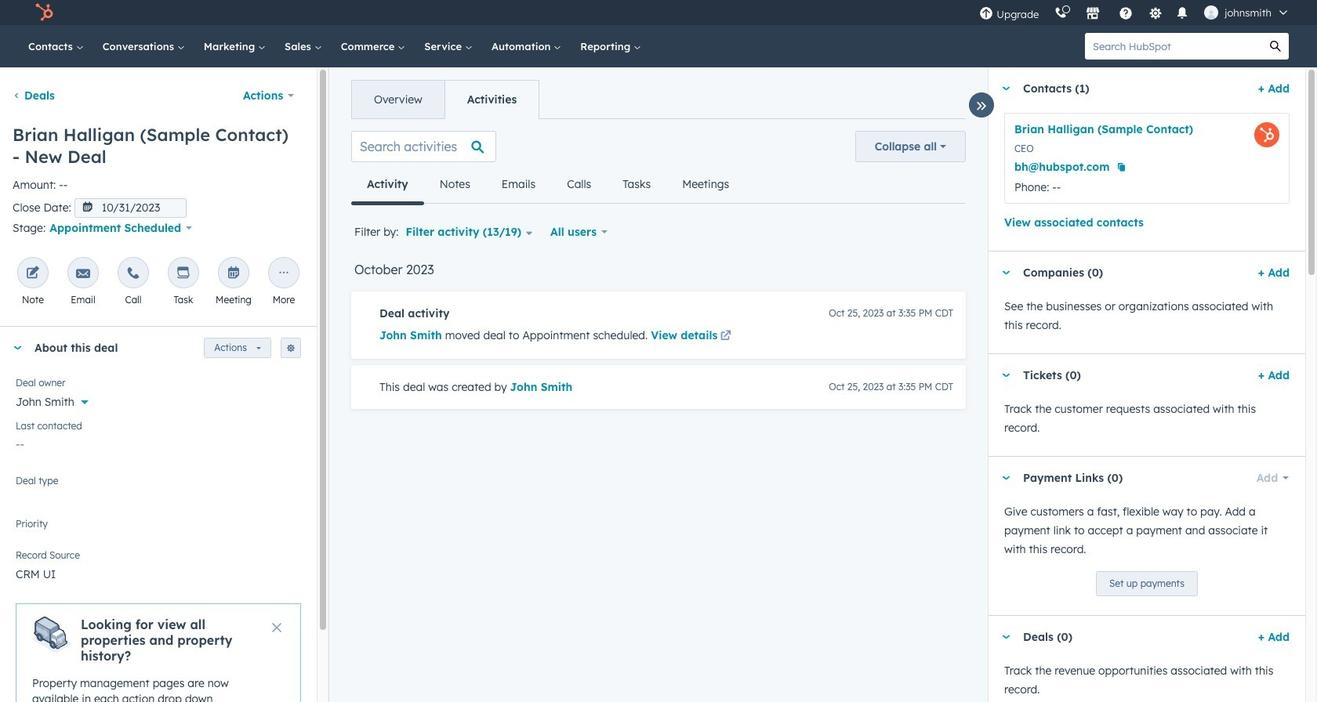 Task type: describe. For each thing, give the bounding box(es) containing it.
3 caret image from the top
[[1002, 477, 1011, 480]]

link opens in a new window image
[[721, 328, 732, 347]]

1 caret image from the top
[[1002, 271, 1011, 275]]

marketplaces image
[[1087, 7, 1101, 21]]

john smith image
[[1205, 5, 1219, 20]]

create a note image
[[26, 267, 40, 282]]

MM/DD/YYYY text field
[[74, 198, 186, 218]]

2 caret image from the top
[[1002, 374, 1011, 378]]

link opens in a new window image
[[721, 331, 732, 343]]

create a task image
[[177, 267, 191, 282]]



Task type: vqa. For each thing, say whether or not it's contained in the screenshot.
Create an email IMAGE
yes



Task type: locate. For each thing, give the bounding box(es) containing it.
tab list
[[351, 166, 745, 205]]

Search activities search field
[[351, 131, 497, 162]]

Search HubSpot search field
[[1086, 33, 1263, 60]]

menu
[[972, 0, 1299, 25]]

feed
[[339, 118, 979, 428]]

1 vertical spatial caret image
[[13, 346, 22, 350]]

-- text field
[[16, 430, 301, 455]]

1 horizontal spatial caret image
[[1002, 87, 1011, 91]]

0 horizontal spatial caret image
[[13, 346, 22, 350]]

schedule a meeting image
[[227, 267, 241, 282]]

alert
[[16, 604, 301, 703]]

4 caret image from the top
[[1002, 636, 1011, 640]]

caret image
[[1002, 271, 1011, 275], [1002, 374, 1011, 378], [1002, 477, 1011, 480], [1002, 636, 1011, 640]]

create an email image
[[76, 267, 90, 282]]

manage card settings image
[[286, 345, 296, 354]]

close image
[[272, 624, 282, 633]]

more activities, menu pop up image
[[277, 267, 291, 282]]

make a phone call image
[[126, 267, 140, 282]]

navigation
[[351, 80, 540, 119]]

0 vertical spatial caret image
[[1002, 87, 1011, 91]]

caret image
[[1002, 87, 1011, 91], [13, 346, 22, 350]]



